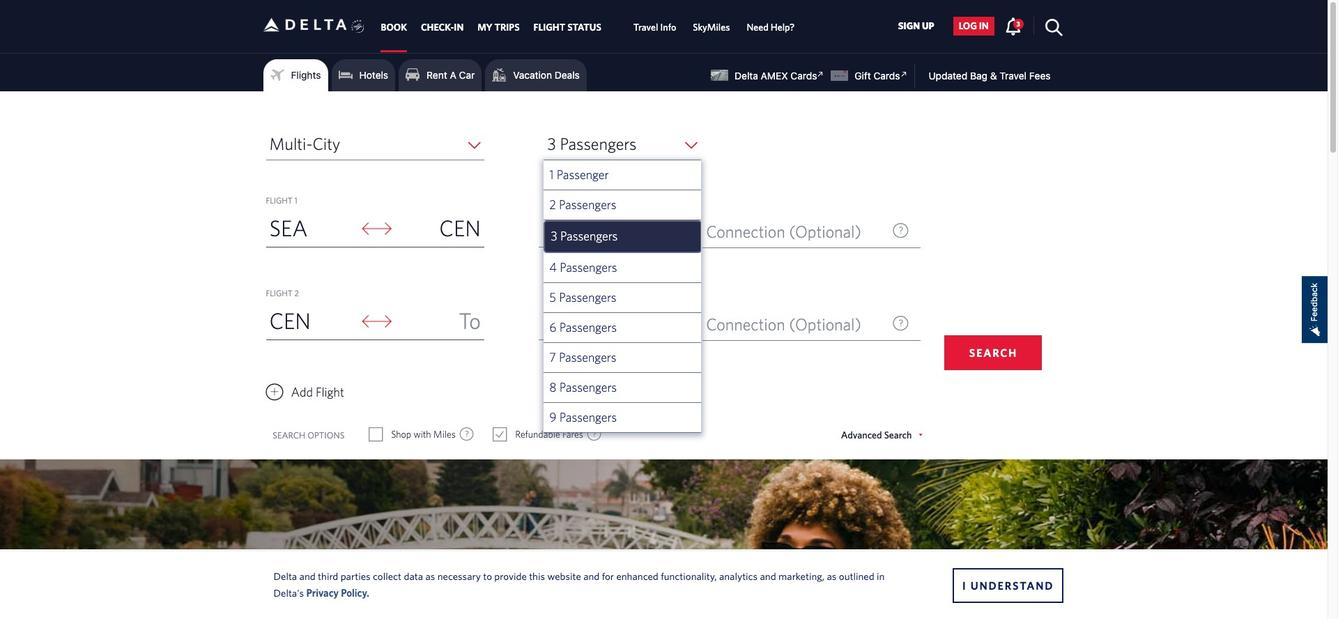 Task type: describe. For each thing, give the bounding box(es) containing it.
log in button
[[953, 17, 995, 35]]

skymiles
[[693, 22, 730, 33]]

my
[[478, 22, 493, 33]]

in
[[454, 22, 464, 33]]

passengers inside field
[[560, 134, 637, 153]]

check-in
[[421, 22, 464, 33]]

7 passengers option
[[544, 343, 701, 373]]

2 as from the left
[[827, 570, 837, 582]]

3 link
[[1005, 17, 1024, 35]]

flight for cen
[[266, 288, 293, 298]]

connection (optional) for cen
[[706, 222, 862, 241]]

Multi-City field
[[266, 128, 484, 160]]

gift cards link
[[831, 68, 911, 82]]

passengers for 4 passengers option
[[560, 260, 617, 275]]

rent a car link
[[406, 65, 475, 86]]

updated bag & travel fees
[[929, 70, 1051, 82]]

fares
[[563, 429, 583, 440]]

vacation deals link
[[492, 65, 580, 86]]

enhanced
[[617, 570, 659, 582]]

travel info
[[634, 22, 676, 33]]

sign up
[[898, 20, 935, 32]]

i
[[963, 579, 967, 592]]

add flight
[[291, 385, 344, 399]]

third
[[318, 570, 338, 582]]

cards inside 'link'
[[791, 70, 817, 82]]

3 Passengers field
[[544, 128, 701, 160]]

updated
[[929, 70, 968, 82]]

2 and from the left
[[584, 570, 600, 582]]

travel info link
[[634, 15, 676, 40]]

delta's
[[274, 587, 304, 599]]

depart for cen
[[542, 221, 590, 241]]

parties
[[341, 570, 371, 582]]

marketing,
[[779, 570, 825, 582]]

search for search options
[[273, 430, 306, 440]]

privacy
[[306, 587, 339, 599]]

6 passengers
[[550, 320, 617, 335]]

9 passengers option
[[544, 403, 701, 433]]

vacation deals
[[513, 69, 580, 81]]

passengers for 9 passengers option
[[560, 410, 617, 425]]

my trips
[[478, 22, 520, 33]]

search options
[[273, 430, 345, 440]]

0 horizontal spatial cen link
[[266, 303, 357, 339]]

3 passengers option
[[545, 222, 700, 252]]

multi-city
[[269, 134, 340, 153]]

flights link
[[270, 65, 321, 86]]

privacy policy.
[[306, 587, 369, 599]]

tab list containing book
[[374, 0, 803, 52]]

6
[[550, 320, 557, 335]]

2 inside option
[[550, 197, 556, 212]]

0 horizontal spatial cen
[[269, 307, 311, 333]]

in inside button
[[979, 20, 989, 32]]

3 inside field
[[547, 134, 556, 153]]

5 passengers option
[[544, 283, 701, 313]]

(optional) for cen
[[789, 222, 862, 241]]

understand
[[971, 579, 1054, 592]]

city
[[313, 134, 340, 153]]

depart for to
[[542, 314, 590, 333]]

flight status link
[[534, 15, 602, 40]]

passengers for 2 passengers option
[[559, 197, 617, 212]]

collect
[[373, 570, 402, 582]]

vacation
[[513, 69, 552, 81]]

hotels
[[359, 69, 388, 81]]

(optional) for to
[[789, 314, 862, 334]]

passengers for 5 passengers option
[[559, 290, 617, 305]]

flights
[[291, 69, 321, 81]]

1 as from the left
[[426, 570, 435, 582]]

5 passengers
[[550, 290, 617, 305]]

gift cards
[[855, 70, 900, 82]]

amex
[[761, 70, 788, 82]]

list box inside book tab panel
[[544, 160, 701, 433]]

delta amex cards link
[[711, 68, 828, 82]]

fees
[[1030, 70, 1051, 82]]

policy.
[[341, 587, 369, 599]]

skyteam image
[[351, 5, 365, 48]]

up
[[922, 20, 935, 32]]

with
[[414, 429, 431, 440]]

advanced search
[[841, 429, 912, 441]]

connection (optional) link for cen
[[703, 215, 921, 248]]

add flight button
[[266, 381, 344, 403]]

add
[[291, 385, 313, 399]]

gift
[[855, 70, 871, 82]]

flight 1
[[266, 195, 298, 205]]

passengers for 6 passengers option
[[560, 320, 617, 335]]

to link
[[393, 303, 484, 339]]

depart button
[[539, 215, 648, 247]]

0 vertical spatial travel
[[634, 22, 658, 33]]

4
[[550, 260, 557, 275]]

search
[[884, 429, 912, 441]]

options
[[308, 430, 345, 440]]

delta air lines image
[[263, 3, 347, 47]]

8 passengers
[[550, 380, 617, 395]]



Task type: locate. For each thing, give the bounding box(es) containing it.
flight
[[266, 195, 293, 205], [266, 288, 293, 298], [316, 385, 344, 399]]

and left 'for'
[[584, 570, 600, 582]]

1
[[550, 167, 554, 182], [295, 195, 298, 205]]

1 vertical spatial delta
[[274, 570, 297, 582]]

5
[[550, 290, 556, 305]]

skymiles link
[[693, 15, 730, 40]]

log in
[[959, 20, 989, 32]]

website
[[548, 570, 581, 582]]

passengers up passenger
[[560, 134, 637, 153]]

0 vertical spatial 3
[[1017, 19, 1021, 28]]

1 left passenger
[[550, 167, 554, 182]]

in right outlined
[[877, 570, 885, 582]]

0 horizontal spatial search
[[273, 430, 306, 440]]

status
[[568, 22, 602, 33]]

flight status
[[534, 22, 602, 33]]

2 horizontal spatial and
[[760, 570, 776, 582]]

6 passengers option
[[544, 313, 701, 343]]

search button
[[945, 335, 1043, 370]]

7
[[550, 350, 556, 365]]

passengers up the 9 passengers
[[560, 380, 617, 395]]

0 vertical spatial (optional)
[[789, 222, 862, 241]]

and left third
[[299, 570, 316, 582]]

Refundable Fares checkbox
[[494, 427, 506, 441]]

refundable
[[515, 429, 560, 440]]

trips
[[495, 22, 520, 33]]

1 horizontal spatial delta
[[735, 70, 758, 82]]

1 vertical spatial 2
[[295, 288, 299, 298]]

book
[[381, 22, 407, 33]]

0 horizontal spatial and
[[299, 570, 316, 582]]

advanced search link
[[841, 429, 923, 441]]

4 passengers option
[[544, 253, 701, 283]]

0 vertical spatial connection
[[706, 222, 785, 241]]

connection for to
[[706, 314, 785, 334]]

3 passengers up passenger
[[547, 134, 637, 153]]

list box
[[544, 160, 701, 433]]

3 and from the left
[[760, 570, 776, 582]]

0 horizontal spatial 2
[[295, 288, 299, 298]]

data
[[404, 570, 423, 582]]

1 passenger option
[[544, 160, 701, 190]]

rent
[[427, 69, 447, 81]]

a
[[450, 69, 457, 81]]

i understand
[[963, 579, 1054, 592]]

my trips link
[[478, 15, 520, 40]]

2 passengers option
[[544, 190, 701, 220]]

2 (optional) from the top
[[789, 314, 862, 334]]

passengers up depart popup button
[[559, 197, 617, 212]]

travel left info
[[634, 22, 658, 33]]

1 passenger
[[550, 167, 609, 182]]

connection (optional) link for to
[[703, 308, 921, 341]]

1 horizontal spatial cen link
[[393, 211, 484, 247]]

need help?
[[747, 22, 795, 33]]

in right the log
[[979, 20, 989, 32]]

1 vertical spatial connection (optional) link
[[703, 308, 921, 341]]

2 depart from the top
[[542, 314, 590, 333]]

multi-
[[269, 134, 313, 153]]

1 horizontal spatial travel
[[1000, 70, 1027, 82]]

3 up 1 passenger
[[547, 134, 556, 153]]

miles
[[434, 429, 456, 440]]

for
[[602, 570, 614, 582]]

check-in link
[[421, 15, 464, 40]]

advanced
[[841, 429, 882, 441]]

to
[[459, 307, 481, 333]]

flight 2
[[266, 288, 299, 298]]

need
[[747, 22, 769, 33]]

1 vertical spatial 3 passengers
[[551, 229, 618, 243]]

1 vertical spatial connection
[[706, 314, 785, 334]]

flight inside add flight 'button'
[[316, 385, 344, 399]]

3
[[1017, 19, 1021, 28], [547, 134, 556, 153], [551, 229, 558, 243]]

to
[[483, 570, 492, 582]]

1 vertical spatial (optional)
[[789, 314, 862, 334]]

7 passengers
[[550, 350, 617, 365]]

1 vertical spatial depart
[[542, 314, 590, 333]]

1 cards from the left
[[791, 70, 817, 82]]

1 horizontal spatial in
[[979, 20, 989, 32]]

1 vertical spatial cen link
[[266, 303, 357, 339]]

connection (optional) for to
[[706, 314, 862, 334]]

1 horizontal spatial cards
[[874, 70, 900, 82]]

2 passengers
[[550, 197, 617, 212]]

0 horizontal spatial 1
[[295, 195, 298, 205]]

passenger
[[557, 167, 609, 182]]

3 passengers inside field
[[547, 134, 637, 153]]

provide
[[495, 570, 527, 582]]

in inside delta and third parties collect data as necessary to provide this website and for enhanced functionality, analytics and marketing, as outlined in delta's
[[877, 570, 885, 582]]

3 passengers inside option
[[551, 229, 618, 243]]

need help? link
[[747, 15, 795, 40]]

0 vertical spatial search
[[970, 346, 1018, 359]]

0 horizontal spatial travel
[[634, 22, 658, 33]]

2 down sea
[[295, 288, 299, 298]]

delta inside delta and third parties collect data as necessary to provide this website and for enhanced functionality, analytics and marketing, as outlined in delta's
[[274, 570, 297, 582]]

delta inside 'link'
[[735, 70, 758, 82]]

1 horizontal spatial 1
[[550, 167, 554, 182]]

delta up delta's
[[274, 570, 297, 582]]

1 vertical spatial 1
[[295, 195, 298, 205]]

delta for delta amex cards
[[735, 70, 758, 82]]

as left outlined
[[827, 570, 837, 582]]

outlined
[[839, 570, 875, 582]]

passengers up depart dropdown button
[[559, 290, 617, 305]]

1 connection (optional) link from the top
[[703, 215, 921, 248]]

analytics
[[719, 570, 758, 582]]

0 horizontal spatial cards
[[791, 70, 817, 82]]

2 connection (optional) link from the top
[[703, 308, 921, 341]]

3 passengers up 4 passengers
[[551, 229, 618, 243]]

delta left amex
[[735, 70, 758, 82]]

flight right add
[[316, 385, 344, 399]]

2
[[550, 197, 556, 212], [295, 288, 299, 298]]

1 up sea
[[295, 195, 298, 205]]

check-
[[421, 22, 454, 33]]

passengers up 8 passengers
[[559, 350, 617, 365]]

0 vertical spatial flight
[[266, 195, 293, 205]]

1 vertical spatial search
[[273, 430, 306, 440]]

1 depart from the top
[[542, 221, 590, 241]]

passengers for 3 passengers option
[[561, 229, 618, 243]]

0 horizontal spatial delta
[[274, 570, 297, 582]]

shop
[[391, 429, 411, 440]]

delta amex cards
[[735, 70, 817, 82]]

search for search
[[970, 346, 1018, 359]]

0 vertical spatial depart
[[542, 221, 590, 241]]

connection for cen
[[706, 222, 785, 241]]

sea
[[269, 215, 308, 241]]

0 vertical spatial cen
[[439, 215, 481, 241]]

this link opens another site in a new window that may not follow the same accessibility policies as delta air lines. image
[[814, 68, 828, 81]]

tab list
[[374, 0, 803, 52]]

passengers down 5 passengers
[[560, 320, 617, 335]]

Shop with Miles checkbox
[[370, 427, 382, 441]]

1 vertical spatial connection (optional)
[[706, 314, 862, 334]]

deals
[[555, 69, 580, 81]]

and right analytics
[[760, 570, 776, 582]]

1 vertical spatial 3
[[547, 134, 556, 153]]

depart down 2 passengers
[[542, 221, 590, 241]]

in
[[979, 20, 989, 32], [877, 570, 885, 582]]

passengers up fares
[[560, 410, 617, 425]]

depart button
[[539, 307, 648, 340]]

travel
[[634, 22, 658, 33], [1000, 70, 1027, 82]]

0 vertical spatial in
[[979, 20, 989, 32]]

depart down 5
[[542, 314, 590, 333]]

2 down 1 passenger
[[550, 197, 556, 212]]

book link
[[381, 15, 407, 40]]

1 horizontal spatial 2
[[550, 197, 556, 212]]

i understand button
[[953, 568, 1064, 603]]

0 horizontal spatial in
[[877, 570, 885, 582]]

cards right the gift at the top right of page
[[874, 70, 900, 82]]

2 vertical spatial flight
[[316, 385, 344, 399]]

0 vertical spatial 2
[[550, 197, 556, 212]]

None text field
[[539, 215, 648, 247], [539, 307, 648, 340], [539, 215, 648, 247], [539, 307, 648, 340]]

0 vertical spatial delta
[[735, 70, 758, 82]]

2 connection from the top
[[706, 314, 785, 334]]

1 connection from the top
[[706, 222, 785, 241]]

3 up 4 at the top
[[551, 229, 558, 243]]

passengers
[[560, 134, 637, 153], [559, 197, 617, 212], [561, 229, 618, 243], [560, 260, 617, 275], [559, 290, 617, 305], [560, 320, 617, 335], [559, 350, 617, 365], [560, 380, 617, 395], [560, 410, 617, 425]]

1 inside option
[[550, 167, 554, 182]]

8
[[550, 380, 557, 395]]

3 right log in
[[1017, 19, 1021, 28]]

bag
[[970, 70, 988, 82]]

passengers up 4 passengers
[[561, 229, 618, 243]]

3 inside option
[[551, 229, 558, 243]]

0 vertical spatial connection (optional)
[[706, 222, 862, 241]]

1 vertical spatial in
[[877, 570, 885, 582]]

hotels link
[[338, 65, 388, 86]]

9
[[550, 410, 557, 425]]

1 horizontal spatial search
[[970, 346, 1018, 359]]

1 connection (optional) from the top
[[706, 222, 862, 241]]

passengers up 5 passengers
[[560, 260, 617, 275]]

shop with miles
[[391, 429, 456, 440]]

necessary
[[438, 570, 481, 582]]

functionality,
[[661, 570, 717, 582]]

passengers for 8 passengers option
[[560, 380, 617, 395]]

0 vertical spatial 3 passengers
[[547, 134, 637, 153]]

2 cards from the left
[[874, 70, 900, 82]]

0 vertical spatial connection (optional) link
[[703, 215, 921, 248]]

privacy policy. link
[[306, 587, 369, 599]]

cards right amex
[[791, 70, 817, 82]]

this link opens another site in a new window that may not follow the same accessibility policies as delta air lines. image
[[897, 68, 911, 81]]

help?
[[771, 22, 795, 33]]

1 vertical spatial flight
[[266, 288, 293, 298]]

1 vertical spatial cen
[[269, 307, 311, 333]]

connection (optional)
[[706, 222, 862, 241], [706, 314, 862, 334]]

as
[[426, 570, 435, 582], [827, 570, 837, 582]]

depart inside dropdown button
[[542, 314, 590, 333]]

depart inside popup button
[[542, 221, 590, 241]]

8 passengers option
[[544, 373, 701, 403]]

refundable fares
[[515, 429, 583, 440]]

1 horizontal spatial cen
[[439, 215, 481, 241]]

0 vertical spatial 1
[[550, 167, 554, 182]]

4 passengers
[[550, 260, 617, 275]]

rent a car
[[427, 69, 475, 81]]

1 and from the left
[[299, 570, 316, 582]]

search
[[970, 346, 1018, 359], [273, 430, 306, 440]]

9 passengers
[[550, 410, 617, 425]]

&
[[991, 70, 997, 82]]

1 (optional) from the top
[[789, 222, 862, 241]]

0 vertical spatial cen link
[[393, 211, 484, 247]]

3 passengers
[[547, 134, 637, 153], [551, 229, 618, 243]]

travel right &
[[1000, 70, 1027, 82]]

list box containing 1 passenger
[[544, 160, 701, 433]]

depart
[[542, 221, 590, 241], [542, 314, 590, 333]]

log
[[959, 20, 977, 32]]

2 connection (optional) from the top
[[706, 314, 862, 334]]

connection (optional) link
[[703, 215, 921, 248], [703, 308, 921, 341]]

flight up sea
[[266, 195, 293, 205]]

1 vertical spatial travel
[[1000, 70, 1027, 82]]

1 horizontal spatial and
[[584, 570, 600, 582]]

delta for delta and third parties collect data as necessary to provide this website and for enhanced functionality, analytics and marketing, as outlined in delta's
[[274, 570, 297, 582]]

search inside button
[[970, 346, 1018, 359]]

flight down sea
[[266, 288, 293, 298]]

book tab panel
[[0, 91, 1328, 459]]

as right data
[[426, 570, 435, 582]]

sign up link
[[893, 17, 940, 35]]

passengers for 7 passengers option
[[559, 350, 617, 365]]

2 vertical spatial 3
[[551, 229, 558, 243]]

0 horizontal spatial as
[[426, 570, 435, 582]]

1 horizontal spatial as
[[827, 570, 837, 582]]

flight for sea
[[266, 195, 293, 205]]

cards
[[791, 70, 817, 82], [874, 70, 900, 82]]



Task type: vqa. For each thing, say whether or not it's contained in the screenshot.
9 Passengers OPTION at bottom
yes



